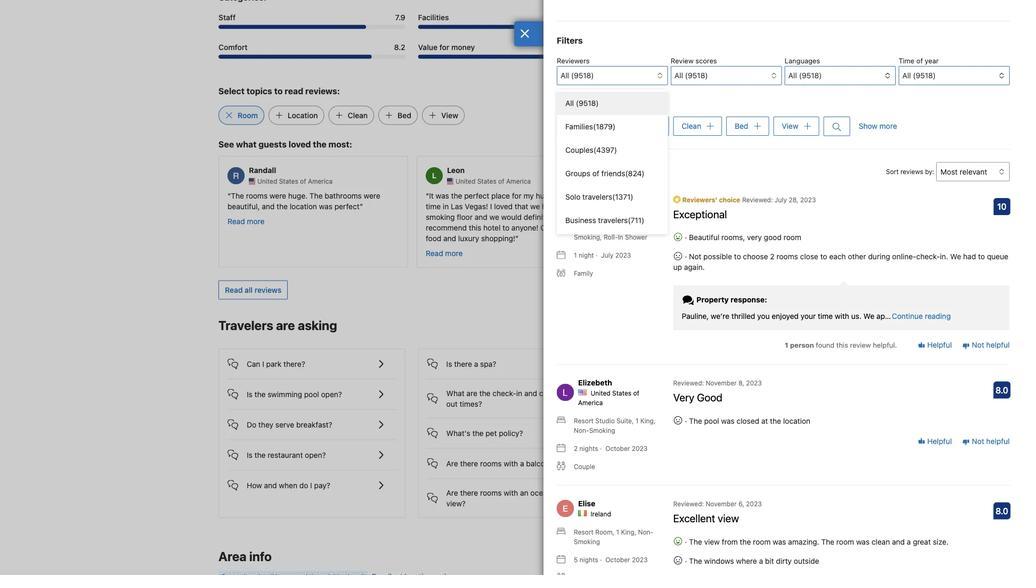 Task type: locate. For each thing, give the bounding box(es) containing it.
loved down place
[[494, 202, 513, 211]]

all (9518) button down year
[[899, 66, 1010, 85]]

there up view?
[[460, 489, 478, 498]]

all down 'languages' on the top right of the page
[[789, 71, 797, 80]]

the inside " it was the perfect place for my husbands first time in las vegas! i loved that we had a non- smoking floor and we would definitely recommend this hotel to anyone! close to great food and luxury shopping!
[[451, 191, 462, 200]]

we up hotel
[[490, 213, 499, 222]]

a inside " it was the perfect place for my husbands first time in las vegas! i loved that we had a non- smoking floor and we would definitely recommend this hotel to anyone! close to great food and luxury shopping!
[[557, 202, 561, 211]]

is down do
[[247, 451, 253, 460]]

rooms inside are there rooms with an ocean view?
[[480, 489, 502, 498]]

more for the rooms were huge. the bathrooms were beautiful, and the location was perfect
[[247, 217, 265, 226]]

· beautiful rooms, very good room
[[683, 233, 802, 242]]

that
[[515, 202, 528, 211]]

1 left 'night'
[[574, 252, 577, 259]]

october
[[606, 445, 630, 453], [606, 556, 630, 564]]

reviews for sort
[[901, 168, 924, 176]]

5 nights · october 2023
[[574, 556, 648, 564]]

read
[[285, 86, 303, 96]]

1 helpful from the top
[[926, 341, 952, 350]]

0 horizontal spatial time
[[426, 202, 441, 211]]

time inside list of reviews "region"
[[818, 312, 833, 321]]

read all reviews button
[[219, 281, 288, 300]]

is for is there a spa?
[[447, 360, 452, 369]]

0 horizontal spatial room
[[753, 538, 771, 547]]

friends
[[602, 169, 626, 178]]

size.
[[933, 538, 949, 547]]

there inside are there rooms with a balcony? 'button'
[[460, 460, 478, 468]]

1 horizontal spatial time
[[818, 312, 833, 321]]

info
[[249, 549, 272, 564]]

area info
[[219, 549, 272, 564]]

i right can
[[262, 360, 264, 369]]

united states of america inside list of reviews "region"
[[578, 390, 640, 407]]

at
[[762, 417, 768, 426]]

(9518) down review scores
[[685, 71, 708, 80]]

are up view?
[[447, 489, 458, 498]]

and inside " the rooms were huge. the bathrooms were beautiful, and the location was perfect
[[262, 202, 275, 211]]

restaurant
[[268, 451, 303, 460]]

1 vertical spatial see availability
[[746, 553, 799, 562]]

there inside are there rooms with an ocean view?
[[460, 489, 478, 498]]

1 vertical spatial are
[[467, 389, 478, 398]]

availability down "enjoyed"
[[761, 322, 799, 331]]

was inside " it was close to the main things i wanted to see a do.
[[634, 191, 648, 200]]

october for very good
[[606, 445, 630, 453]]

are inside are there rooms with an ocean view?
[[447, 489, 458, 498]]

scored 8.0 element for excellent view
[[994, 503, 1011, 520]]

helpful for 2nd helpful button from the bottom of the list of reviews "region"
[[926, 341, 952, 350]]

value for money 7.8 meter
[[418, 55, 605, 59]]

a
[[579, 99, 583, 107], [788, 191, 792, 200], [557, 202, 561, 211], [474, 360, 478, 369], [520, 460, 524, 468], [907, 538, 911, 547], [759, 557, 763, 566]]

continue
[[892, 312, 923, 321]]

availability for travelers are asking
[[761, 322, 799, 331]]

response:
[[731, 295, 768, 304]]

a inside " it was close to the main things i wanted to see a do.
[[788, 191, 792, 200]]

husbands
[[536, 191, 570, 200]]

location inside list of reviews "region"
[[784, 417, 811, 426]]

1 8.0 from the top
[[996, 385, 1009, 395]]

travelers for (1371)
[[583, 193, 613, 202]]

read more
[[228, 217, 265, 226], [624, 217, 661, 226], [426, 249, 463, 258]]

l
[[432, 171, 437, 180]]

1 night · july 2023
[[574, 252, 631, 259]]

all (9518) inside all (9518) dropdown button
[[561, 71, 594, 80]]

read more for it was the perfect place for my husbands first time in las vegas! i loved that we had a non- smoking floor and we would definitely recommend this hotel to anyone! close to great food and luxury shopping!
[[426, 249, 463, 258]]

and down is there a spa? button
[[525, 389, 537, 398]]

reviewed: for excellent view
[[674, 501, 704, 508]]

select left 'topic'
[[557, 99, 577, 107]]

" inside " it was the perfect place for my husbands first time in las vegas! i loved that we had a non- smoking floor and we would definitely recommend this hotel to anyone! close to great food and luxury shopping!
[[426, 191, 429, 200]]

more
[[880, 122, 898, 131], [247, 217, 265, 226], [644, 217, 661, 226], [445, 249, 463, 258]]

all (9518) down review scores
[[675, 71, 708, 80]]

rooms for are there rooms with a balcony?
[[480, 460, 502, 468]]

rooms
[[246, 191, 268, 200], [777, 252, 798, 261], [480, 460, 502, 468], [480, 489, 502, 498]]

0 horizontal spatial view
[[441, 111, 459, 120]]

things
[[710, 191, 732, 200]]

are for asking
[[276, 318, 295, 333]]

room right good
[[784, 233, 802, 242]]

1 availability from the top
[[761, 322, 799, 331]]

open?
[[321, 390, 342, 399], [305, 451, 326, 460]]

asking
[[298, 318, 337, 333]]

was left clean
[[857, 538, 870, 547]]

0 vertical spatial 8.0
[[996, 385, 1009, 395]]

helpful.
[[873, 341, 897, 349]]

of inside michelle united states of america
[[697, 178, 703, 185]]

0 horizontal spatial read more button
[[228, 216, 265, 227]]

is for is the swimming pool open?
[[247, 390, 253, 399]]

travelers
[[583, 193, 613, 202], [598, 216, 628, 225]]

states
[[279, 178, 298, 185], [477, 178, 497, 185], [676, 178, 695, 185], [613, 390, 632, 397]]

found
[[816, 341, 835, 349]]

we
[[951, 252, 962, 261], [864, 312, 875, 321]]

1 vertical spatial loved
[[494, 202, 513, 211]]

(711)
[[628, 216, 645, 225]]

1 november from the top
[[706, 380, 737, 387]]

is inside button
[[447, 360, 452, 369]]

1 horizontal spatial all (9518) button
[[785, 66, 896, 85]]

1
[[574, 252, 577, 259], [785, 341, 789, 349]]

solo travelers (1371)
[[566, 193, 634, 202]]

first
[[572, 191, 585, 200]]

a left balcony?
[[520, 460, 524, 468]]

(9518) down reviewers
[[571, 71, 594, 80]]

more right show at the top right of page
[[880, 122, 898, 131]]

the up las
[[451, 191, 462, 200]]

this right found at right bottom
[[837, 341, 849, 349]]

2 were from the left
[[364, 191, 381, 200]]

this is a carousel with rotating slides. it displays featured reviews of the property. use the next and previous buttons to navigate. region
[[210, 152, 814, 272]]

0 horizontal spatial close
[[650, 191, 668, 200]]

nights
[[580, 445, 598, 453], [580, 556, 599, 564]]

america up things
[[705, 178, 729, 185]]

nights for excellent view
[[580, 556, 599, 564]]

time right your
[[818, 312, 833, 321]]

continue reading link
[[892, 311, 951, 322]]

room for the
[[753, 538, 771, 547]]

0 vertical spatial helpful button
[[918, 340, 952, 351]]

it down l
[[429, 191, 434, 200]]

1 horizontal spatial check-
[[539, 389, 563, 398]]

read down beautiful,
[[228, 217, 245, 226]]

room up bit
[[753, 538, 771, 547]]

it inside " it was the perfect place for my husbands first time in las vegas! i loved that we had a non- smoking floor and we would definitely recommend this hotel to anyone! close to great food and luxury shopping!
[[429, 191, 434, 200]]

" inside " the rooms were huge. the bathrooms were beautiful, and the location was perfect
[[228, 191, 231, 200]]

michelle united states of america
[[646, 166, 729, 185]]

all (9518) down reviewers
[[561, 71, 594, 80]]

1 vertical spatial we
[[864, 312, 875, 321]]

2 scored 8.0 element from the top
[[994, 503, 1011, 520]]

0 vertical spatial scored 8.0 element
[[994, 382, 1011, 399]]

0 vertical spatial great
[[571, 223, 589, 232]]

0 vertical spatial 2
[[770, 252, 775, 261]]

1 vertical spatial this
[[837, 341, 849, 349]]

2 availability from the top
[[761, 553, 799, 562]]

read more down beautiful,
[[228, 217, 265, 226]]

elise
[[578, 500, 596, 508]]

1 horizontal spatial 1
[[785, 341, 789, 349]]

1 horizontal spatial location
[[784, 417, 811, 426]]

2 october from the top
[[606, 556, 630, 564]]

0 vertical spatial helpful
[[987, 341, 1010, 350]]

0 horizontal spatial pool
[[304, 390, 319, 399]]

are inside are there rooms with a balcony? 'button'
[[447, 460, 458, 468]]

1 not helpful from the top
[[970, 341, 1010, 350]]

i down place
[[490, 202, 492, 211]]

america inside michelle united states of america
[[705, 178, 729, 185]]

perfect down bathrooms at the top
[[335, 202, 360, 211]]

0 vertical spatial helpful
[[926, 341, 952, 350]]

1 vertical spatial are
[[447, 489, 458, 498]]

2 not helpful from the top
[[970, 437, 1010, 446]]

2 horizontal spatial "
[[624, 191, 628, 200]]

read down do.
[[624, 217, 642, 226]]

1 vertical spatial "
[[516, 234, 519, 243]]

1 " from the left
[[228, 191, 231, 200]]

2 8.0 from the top
[[996, 506, 1009, 516]]

1 person found this review helpful.
[[785, 341, 897, 349]]

there inside is there a spa? button
[[454, 360, 472, 369]]

a right clean
[[907, 538, 911, 547]]

i inside button
[[310, 481, 312, 490]]

in left las
[[443, 202, 449, 211]]

· the view from the room was amazing. the room was clean and a great size.
[[683, 538, 949, 547]]

2 helpful from the top
[[926, 437, 952, 446]]

0 vertical spatial select
[[219, 86, 245, 96]]

united states of america up place
[[456, 178, 531, 185]]

1 vertical spatial select
[[557, 99, 577, 107]]

rooms for " the rooms were huge. the bathrooms were beautiful, and the location was perfect
[[246, 191, 268, 200]]

5
[[574, 556, 578, 564]]

with down policy?
[[504, 460, 518, 468]]

3 all (9518) button from the left
[[899, 66, 1010, 85]]

travelers down do.
[[598, 216, 628, 225]]

1 all (9518) button from the left
[[671, 66, 782, 85]]

list of reviews region
[[551, 181, 1017, 576]]

1 vertical spatial reviews:
[[635, 99, 662, 107]]

read more button down do.
[[624, 216, 661, 227]]

0 vertical spatial reviews:
[[305, 86, 340, 96]]

united states of america for perfect
[[456, 178, 531, 185]]

1 vertical spatial there
[[460, 460, 478, 468]]

october for excellent view
[[606, 556, 630, 564]]

more down the luxury
[[445, 249, 463, 258]]

2
[[770, 252, 775, 261], [574, 445, 578, 453]]

2 vertical spatial there
[[460, 489, 478, 498]]

1 horizontal spatial in
[[517, 389, 523, 398]]

read more down do.
[[624, 217, 661, 226]]

for
[[440, 43, 450, 51], [512, 191, 522, 200]]

united down "michelle"
[[654, 178, 674, 185]]

0 horizontal spatial all (9518) button
[[671, 66, 782, 85]]

all (9518) for reviewers
[[561, 71, 594, 80]]

2 nights from the top
[[580, 556, 599, 564]]

beautiful
[[689, 233, 720, 242]]

there
[[454, 360, 472, 369], [460, 460, 478, 468], [460, 489, 478, 498]]

each
[[830, 252, 846, 261]]

when
[[279, 481, 298, 490]]

this inside list of reviews "region"
[[837, 341, 849, 349]]

1 vertical spatial not helpful button
[[963, 436, 1010, 447]]

there for are there rooms with a balcony?
[[460, 460, 478, 468]]

perfect up "vegas!"
[[464, 191, 490, 200]]

the down the "still"
[[689, 417, 703, 426]]

room up 'couples'
[[566, 122, 585, 131]]

1 horizontal spatial we
[[951, 252, 962, 261]]

1 nights from the top
[[580, 445, 598, 453]]

read more button for the rooms were huge. the bathrooms were beautiful, and the location was perfect
[[228, 216, 265, 227]]

0 vertical spatial november
[[706, 380, 737, 387]]

this
[[469, 223, 482, 232], [837, 341, 849, 349]]

location right at
[[784, 417, 811, 426]]

0 vertical spatial in
[[443, 202, 449, 211]]

of up huge. at the top
[[300, 178, 306, 185]]

1 vertical spatial reviewed:
[[674, 380, 704, 387]]

room left clean
[[837, 538, 855, 547]]

"
[[228, 191, 231, 200], [426, 191, 429, 200], [624, 191, 628, 200]]

all inside all (9518) dropdown button
[[561, 71, 569, 80]]

are inside what are the check-in and check- out times?
[[467, 389, 478, 398]]

0 horizontal spatial bed
[[398, 111, 412, 120]]

2 not helpful button from the top
[[963, 436, 1010, 447]]

1 vertical spatial in
[[517, 389, 523, 398]]

2 horizontal spatial reviews
[[901, 168, 924, 176]]

it for " it was the perfect place for my husbands first time in las vegas! i loved that we had a non- smoking floor and we would definitely recommend this hotel to anyone! close to great food and luxury shopping!
[[429, 191, 434, 200]]

sort
[[886, 168, 899, 176]]

of left friends
[[593, 169, 600, 178]]

this up the luxury
[[469, 223, 482, 232]]

to left queue
[[979, 252, 985, 261]]

select left topics
[[219, 86, 245, 96]]

pool down still looking?
[[705, 417, 719, 426]]

scored 10 element
[[994, 198, 1011, 215]]

the right beautiful,
[[277, 202, 288, 211]]

2 horizontal spatial check-
[[917, 252, 940, 261]]

all for reviewers
[[561, 71, 569, 80]]

review categories element
[[219, 0, 267, 3]]

is the swimming pool open? button
[[228, 380, 396, 401]]

1 vertical spatial bed
[[735, 122, 749, 131]]

with left us.
[[835, 312, 850, 321]]

1 horizontal spatial loved
[[494, 202, 513, 211]]

had down husbands at the top of the page
[[542, 202, 555, 211]]

" for the rooms were huge. the bathrooms were beautiful, and the location was perfect
[[228, 191, 231, 200]]

all (9518) button down location 9.0 meter
[[671, 66, 782, 85]]

rooms down good
[[777, 252, 798, 261]]

2 horizontal spatial read more button
[[624, 216, 661, 227]]

reviews:
[[305, 86, 340, 96], [635, 99, 662, 107]]

it inside " it was close to the main things i wanted to see a do.
[[628, 191, 632, 200]]

1 it from the left
[[429, 191, 434, 200]]

0 vertical spatial "
[[360, 202, 363, 211]]

0 vertical spatial room
[[238, 111, 258, 120]]

(9518) inside dropdown button
[[571, 71, 594, 80]]

i inside button
[[262, 360, 264, 369]]

1 horizontal spatial reviews:
[[635, 99, 662, 107]]

for right value
[[440, 43, 450, 51]]

america up " the rooms were huge. the bathrooms were beautiful, and the location was perfect
[[308, 178, 333, 185]]

read more button for it was the perfect place for my husbands first time in las vegas! i loved that we had a non- smoking floor and we would definitely recommend this hotel to anyone! close to great food and luxury shopping!
[[426, 248, 463, 259]]

1 horizontal spatial room
[[784, 233, 802, 242]]

filter reviews region
[[557, 34, 1010, 235]]

are up the times?
[[467, 389, 478, 398]]

was down united states of america image
[[436, 191, 449, 200]]

0 vertical spatial are
[[276, 318, 295, 333]]

with inside list of reviews "region"
[[835, 312, 850, 321]]

reviewed: november 6, 2023
[[674, 501, 762, 508]]

all down review at the top right of the page
[[675, 71, 683, 80]]

reviews inside read all reviews button
[[255, 286, 282, 295]]

time
[[426, 202, 441, 211], [818, 312, 833, 321]]

0 horizontal spatial we
[[490, 213, 499, 222]]

what's
[[447, 429, 471, 438]]

1 vertical spatial great
[[913, 538, 931, 547]]

1 horizontal spatial read more
[[426, 249, 463, 258]]

0 horizontal spatial it
[[429, 191, 434, 200]]

all (9518) for time of year
[[903, 71, 936, 80]]

1 vertical spatial had
[[964, 252, 977, 261]]

1 horizontal spatial united states of america
[[456, 178, 531, 185]]

0 horizontal spatial this
[[469, 223, 482, 232]]

november up good in the right bottom of the page
[[706, 380, 737, 387]]

comfort
[[219, 43, 248, 51]]

had
[[542, 202, 555, 211], [964, 252, 977, 261]]

nights up couple
[[580, 445, 598, 453]]

0 vertical spatial had
[[542, 202, 555, 211]]

1 vertical spatial see
[[746, 322, 759, 331]]

1 vertical spatial is
[[247, 390, 253, 399]]

rooms inside 'button'
[[480, 460, 502, 468]]

and inside what are the check-in and check- out times?
[[525, 389, 537, 398]]

all inside all (9518) link
[[566, 99, 574, 108]]

2 all (9518) button from the left
[[785, 66, 896, 85]]

a left non-
[[557, 202, 561, 211]]

with inside are there rooms with an ocean view?
[[504, 489, 518, 498]]

0 vertical spatial see availability
[[746, 322, 799, 331]]

how
[[247, 481, 262, 490]]

2 horizontal spatial all (9518) button
[[899, 66, 1010, 85]]

2 it from the left
[[628, 191, 632, 200]]

1 vertical spatial helpful
[[987, 437, 1010, 446]]

2 vertical spatial reviewed:
[[674, 501, 704, 508]]

value
[[418, 43, 438, 51]]

pool inside list of reviews "region"
[[705, 417, 719, 426]]

there down what's
[[460, 460, 478, 468]]

1 scored 8.0 element from the top
[[994, 382, 1011, 399]]

read for the rooms were huge. the bathrooms were beautiful, and the location was perfect
[[228, 217, 245, 226]]

united down the elizebeth at the right of page
[[591, 390, 611, 397]]

location 9.0 meter
[[618, 55, 805, 59]]

families (1879)
[[566, 122, 616, 131]]

0 vertical spatial bed
[[398, 111, 412, 120]]

all
[[561, 71, 569, 80], [675, 71, 683, 80], [789, 71, 797, 80], [903, 71, 911, 80], [566, 99, 574, 108]]

i right do
[[310, 481, 312, 490]]

1 october from the top
[[606, 445, 630, 453]]

0 horizontal spatial are
[[276, 318, 295, 333]]

check- inside not possible to choose 2 rooms close to each other during online-check-in. we had to queue up again.
[[917, 252, 940, 261]]

pay?
[[314, 481, 330, 490]]

november for view
[[706, 501, 737, 508]]

i right things
[[734, 191, 736, 200]]

1 vertical spatial july
[[602, 252, 614, 259]]

" for it was the perfect place for my husbands first time in las vegas! i loved that we had a non- smoking floor and we would definitely recommend this hotel to anyone! close to great food and luxury shopping!
[[426, 191, 429, 200]]

read more button down beautiful,
[[228, 216, 265, 227]]

location inside " the rooms were huge. the bathrooms were beautiful, and the location was perfect
[[290, 202, 317, 211]]

the for · the windows where a bit dirty outside
[[689, 557, 703, 566]]

great inside list of reviews "region"
[[913, 538, 931, 547]]

america inside list of reviews "region"
[[578, 399, 603, 407]]

great down non-
[[571, 223, 589, 232]]

8,
[[739, 380, 745, 387]]

1 horizontal spatial pool
[[705, 417, 719, 426]]

definitely
[[524, 213, 556, 222]]

1 horizontal spatial great
[[913, 538, 931, 547]]

with inside 'button'
[[504, 460, 518, 468]]

" up do.
[[624, 191, 628, 200]]

1 vertical spatial helpful
[[926, 437, 952, 446]]

see for area info
[[746, 553, 759, 562]]

2 are from the top
[[447, 489, 458, 498]]

1 horizontal spatial it
[[628, 191, 632, 200]]

are down what's
[[447, 460, 458, 468]]

perfect inside " the rooms were huge. the bathrooms were beautiful, and the location was perfect
[[335, 202, 360, 211]]

availability for area info
[[761, 553, 799, 562]]

scored 8.0 element
[[994, 382, 1011, 399], [994, 503, 1011, 520]]

great
[[571, 223, 589, 232], [913, 538, 931, 547]]

0 vertical spatial location
[[290, 202, 317, 211]]

1 horizontal spatial perfect
[[464, 191, 490, 200]]

0 vertical spatial view
[[441, 111, 459, 120]]

the left swimming
[[255, 390, 266, 399]]

are there rooms with a balcony?
[[447, 460, 557, 468]]

rooms down united states of america icon
[[246, 191, 268, 200]]

all (9518) down 'languages' on the top right of the page
[[789, 71, 822, 80]]

was inside " the rooms were huge. the bathrooms were beautiful, and the location was perfect
[[319, 202, 333, 211]]

anyone!
[[512, 223, 539, 232]]

review scores
[[671, 57, 717, 65]]

availability down amazing.
[[761, 553, 799, 562]]

i inside " it was close to the main things i wanted to see a do.
[[734, 191, 736, 200]]

0 vertical spatial we
[[951, 252, 962, 261]]

perfect
[[464, 191, 490, 200], [335, 202, 360, 211]]

united inside list of reviews "region"
[[591, 390, 611, 397]]

read left all
[[225, 286, 243, 295]]

0 vertical spatial close
[[650, 191, 668, 200]]

location
[[288, 111, 318, 120]]

view
[[441, 111, 459, 120], [782, 122, 799, 131]]

0 horizontal spatial "
[[360, 202, 363, 211]]

reviewed: up very
[[674, 380, 704, 387]]

0 vertical spatial see availability button
[[740, 317, 805, 336]]

(824)
[[626, 169, 645, 178]]

family
[[574, 270, 593, 277]]

the inside " the rooms were huge. the bathrooms were beautiful, and the location was perfect
[[277, 202, 288, 211]]

1 horizontal spatial room
[[566, 122, 585, 131]]

view left from
[[705, 538, 720, 547]]

very
[[748, 233, 762, 242]]

clean up michelle united states of america
[[682, 122, 702, 131]]

1 are from the top
[[447, 460, 458, 468]]

all for languages
[[789, 71, 797, 80]]

open? up how and when do i pay? button
[[305, 451, 326, 460]]

was inside " it was the perfect place for my husbands first time in las vegas! i loved that we had a non- smoking floor and we would definitely recommend this hotel to anyone! close to great food and luxury shopping!
[[436, 191, 449, 200]]

1 horizontal spatial 2
[[770, 252, 775, 261]]

see left bit
[[746, 553, 759, 562]]

read more for it was close to the main things i wanted to see a do.
[[624, 217, 661, 226]]

a left spa?
[[474, 360, 478, 369]]

room down topics
[[238, 111, 258, 120]]

1 see availability button from the top
[[740, 317, 805, 336]]

can i park there? button
[[228, 349, 396, 371]]

of left very
[[634, 390, 640, 397]]

1 vertical spatial perfect
[[335, 202, 360, 211]]

2 horizontal spatial united states of america
[[578, 390, 640, 407]]

good
[[697, 391, 723, 404]]

2 see availability from the top
[[746, 553, 799, 562]]

0 vertical spatial 1
[[574, 252, 577, 259]]

groups of friends (824)
[[566, 169, 645, 178]]

very
[[674, 391, 695, 404]]

rooms inside " the rooms were huge. the bathrooms were beautiful, and the location was perfect
[[246, 191, 268, 200]]

1 left person at the right of page
[[785, 341, 789, 349]]

area
[[219, 549, 247, 564]]

2 november from the top
[[706, 501, 737, 508]]

all (9518) link
[[557, 92, 668, 115]]

the right huge. at the top
[[310, 191, 323, 200]]

see left what
[[219, 139, 234, 149]]

america
[[308, 178, 333, 185], [506, 178, 531, 185], [705, 178, 729, 185], [578, 399, 603, 407]]

the for " the rooms were huge. the bathrooms were beautiful, and the location was perfect
[[231, 191, 244, 200]]

is
[[447, 360, 452, 369], [247, 390, 253, 399], [247, 451, 253, 460]]

8.0 for good
[[996, 385, 1009, 395]]

read for it was close to the main things i wanted to see a do.
[[624, 217, 642, 226]]

1 horizontal spatial were
[[364, 191, 381, 200]]

sort reviews by:
[[886, 168, 935, 176]]

there for is there a spa?
[[454, 360, 472, 369]]

bed
[[398, 111, 412, 120], [735, 122, 749, 131]]

1 vertical spatial nights
[[580, 556, 599, 564]]

0 vertical spatial reviewed:
[[743, 196, 773, 204]]

had inside not possible to choose 2 rooms close to each other during online-check-in. we had to queue up again.
[[964, 252, 977, 261]]

more left exceptional
[[644, 217, 661, 226]]

and inside list of reviews "region"
[[892, 538, 905, 547]]

1 see availability from the top
[[746, 322, 799, 331]]

thrilled
[[732, 312, 756, 321]]

2 helpful button from the top
[[918, 436, 952, 447]]

states inside list of reviews "region"
[[613, 390, 632, 397]]

0 horizontal spatial for
[[440, 43, 450, 51]]

" for for
[[516, 234, 519, 243]]

1 helpful button from the top
[[918, 340, 952, 351]]

the for · the view from the room was amazing. the room was clean and a great size.
[[689, 538, 703, 547]]

3 " from the left
[[624, 191, 628, 200]]

excellent view
[[674, 512, 739, 525]]

see availability
[[746, 322, 799, 331], [746, 553, 799, 562]]

room
[[784, 233, 802, 242], [753, 538, 771, 547], [837, 538, 855, 547]]

2 see availability button from the top
[[740, 548, 805, 568]]

a right see
[[788, 191, 792, 200]]

2 " from the left
[[426, 191, 429, 200]]

with for ocean
[[504, 489, 518, 498]]

reviews: right search
[[635, 99, 662, 107]]

scored 8.0 element for very good
[[994, 382, 1011, 399]]



Task type: describe. For each thing, give the bounding box(es) containing it.
not helpful for 2nd not helpful button from the top
[[970, 437, 1010, 446]]

dirty
[[776, 557, 792, 566]]

1 vertical spatial room
[[566, 122, 585, 131]]

hotel
[[484, 223, 501, 232]]

0 vertical spatial clean
[[348, 111, 368, 120]]

8.0 for view
[[996, 506, 1009, 516]]

a inside 'button'
[[520, 460, 524, 468]]

all (9518) for languages
[[789, 71, 822, 80]]

couples (4397)
[[566, 146, 617, 155]]

select for select a topic to search reviews:
[[557, 99, 577, 107]]

united down leon
[[456, 178, 476, 185]]

the inside what are the check-in and check- out times?
[[480, 389, 491, 398]]

from
[[722, 538, 738, 547]]

money
[[452, 43, 475, 51]]

10
[[998, 202, 1007, 212]]

possible
[[704, 252, 732, 261]]

excellent
[[674, 512, 716, 525]]

leon
[[447, 166, 465, 175]]

read more for the rooms were huge. the bathrooms were beautiful, and the location was perfect
[[228, 217, 265, 226]]

outside
[[794, 557, 820, 566]]

states inside michelle united states of america
[[676, 178, 695, 185]]

had inside " it was the perfect place for my husbands first time in las vegas! i loved that we had a non- smoking floor and we would definitely recommend this hotel to anyone! close to great food and luxury shopping!
[[542, 202, 555, 211]]

where
[[736, 557, 757, 566]]

very good
[[674, 391, 723, 404]]

reviewed: july 28, 2023
[[743, 196, 816, 204]]

ireland
[[591, 511, 611, 518]]

28,
[[789, 196, 799, 204]]

1 vertical spatial open?
[[305, 451, 326, 460]]

travelers for (711)
[[598, 216, 628, 225]]

to left each
[[821, 252, 828, 261]]

united states of america for huge.
[[257, 178, 333, 185]]

0 vertical spatial view
[[718, 512, 739, 525]]

0 vertical spatial see
[[219, 139, 234, 149]]

0 vertical spatial loved
[[289, 139, 311, 149]]

there for are there rooms with an ocean view?
[[460, 489, 478, 498]]

ap…
[[877, 312, 891, 321]]

do they serve breakfast?
[[247, 421, 332, 429]]

all (9518) button for time of year
[[899, 66, 1010, 85]]

bathrooms
[[325, 191, 362, 200]]

most:
[[329, 139, 352, 149]]

to left read
[[274, 86, 283, 96]]

enjoyed
[[772, 312, 799, 321]]

can
[[247, 360, 260, 369]]

it for " it was close to the main things i wanted to see a do.
[[628, 191, 632, 200]]

we inside not possible to choose 2 rooms close to each other during online-check-in. we had to queue up again.
[[951, 252, 962, 261]]

1 for 1 person found this review helpful.
[[785, 341, 789, 349]]

(9518) up families (1879)
[[576, 99, 599, 108]]

was down looking?
[[721, 417, 735, 426]]

loved inside " it was the perfect place for my husbands first time in las vegas! i loved that we had a non- smoking floor and we would definitely recommend this hotel to anyone! close to great food and luxury shopping!
[[494, 202, 513, 211]]

see availability button for area info
[[740, 548, 805, 568]]

reviewers'
[[683, 196, 718, 204]]

all
[[245, 286, 253, 295]]

to left see
[[765, 191, 772, 200]]

1 horizontal spatial clean
[[682, 122, 702, 131]]

(9518) for reviewers
[[571, 71, 594, 80]]

facilities 7.8 meter
[[418, 25, 605, 29]]

beautiful,
[[228, 202, 260, 211]]

food
[[426, 234, 442, 243]]

more inside button
[[880, 122, 898, 131]]

rooms for are there rooms with an ocean view?
[[480, 489, 502, 498]]

united states of america image
[[249, 178, 255, 185]]

the left 'restaurant'
[[255, 451, 266, 460]]

with for balcony?
[[504, 460, 518, 468]]

to down michelle united states of america
[[670, 191, 677, 200]]

the for · the pool was closed at the location
[[689, 417, 703, 426]]

a left bit
[[759, 557, 763, 566]]

nights for very good
[[580, 445, 598, 453]]

michelle
[[646, 166, 676, 175]]

the inside " it was close to the main things i wanted to see a do.
[[679, 191, 690, 200]]

see for travelers are asking
[[746, 322, 759, 331]]

what's the pet policy?
[[447, 429, 523, 438]]

i inside " it was the perfect place for my husbands first time in las vegas! i loved that we had a non- smoking floor and we would definitely recommend this hotel to anyone! close to great food and luxury shopping!
[[490, 202, 492, 211]]

2 vertical spatial not
[[972, 437, 985, 446]]

read inside button
[[225, 286, 243, 295]]

are there rooms with a balcony? button
[[427, 449, 596, 470]]

las
[[451, 202, 463, 211]]

· the windows where a bit dirty outside
[[683, 557, 820, 566]]

night
[[579, 252, 594, 259]]

park
[[266, 360, 282, 369]]

see what guests loved the most:
[[219, 139, 352, 149]]

is there a spa? button
[[427, 349, 596, 371]]

we're
[[711, 312, 730, 321]]

(9518) for languages
[[799, 71, 822, 80]]

is for is the restaurant open?
[[247, 451, 253, 460]]

0 horizontal spatial room
[[238, 111, 258, 120]]

a inside button
[[474, 360, 478, 369]]

in inside " it was the perfect place for my husbands first time in las vegas! i loved that we had a non- smoking floor and we would definitely recommend this hotel to anyone! close to great food and luxury shopping!
[[443, 202, 449, 211]]

all for time of year
[[903, 71, 911, 80]]

2 inside not possible to choose 2 rooms close to each other during online-check-in. we had to queue up again.
[[770, 252, 775, 261]]

for inside " it was the perfect place for my husbands first time in las vegas! i loved that we had a non- smoking floor and we would definitely recommend this hotel to anyone! close to great food and luxury shopping!
[[512, 191, 522, 200]]

close inside " it was close to the main things i wanted to see a do.
[[650, 191, 668, 200]]

value for money
[[418, 43, 475, 51]]

more for it was close to the main things i wanted to see a do.
[[644, 217, 661, 226]]

languages
[[785, 57, 820, 65]]

perfect inside " it was the perfect place for my husbands first time in las vegas! i loved that we had a non- smoking floor and we would definitely recommend this hotel to anyone! close to great food and luxury shopping!
[[464, 191, 490, 200]]

and inside button
[[264, 481, 277, 490]]

show more button
[[859, 117, 898, 136]]

reviewers
[[557, 57, 590, 65]]

2 helpful from the top
[[987, 437, 1010, 446]]

1 horizontal spatial we
[[531, 202, 540, 211]]

time of year
[[899, 57, 939, 65]]

time
[[899, 57, 915, 65]]

to left choose
[[734, 252, 741, 261]]

during
[[869, 252, 891, 261]]

the left most:
[[313, 139, 327, 149]]

of inside "region"
[[634, 390, 640, 397]]

to down would
[[503, 223, 510, 232]]

rooms,
[[722, 233, 745, 242]]

an
[[520, 489, 529, 498]]

scores
[[696, 57, 717, 65]]

not possible to choose 2 rooms close to each other during online-check-in. we had to queue up again.
[[674, 252, 1009, 272]]

of left year
[[917, 57, 923, 65]]

see
[[774, 191, 786, 200]]

1 for 1 night · july 2023
[[574, 252, 577, 259]]

1 not helpful button from the top
[[963, 340, 1010, 351]]

all (9518) button for languages
[[785, 66, 896, 85]]

close image
[[520, 29, 530, 38]]

reviewed: november 8, 2023
[[674, 380, 762, 387]]

luxury
[[458, 234, 479, 243]]

by:
[[926, 168, 935, 176]]

see availability for travelers are asking
[[746, 322, 799, 331]]

" inside " it was close to the main things i wanted to see a do.
[[624, 191, 628, 200]]

in.
[[940, 252, 949, 261]]

this inside " it was the perfect place for my husbands first time in las vegas! i loved that we had a non- smoking floor and we would definitely recommend this hotel to anyone! close to great food and luxury shopping!
[[469, 223, 482, 232]]

the right from
[[740, 538, 751, 547]]

(1371)
[[613, 193, 634, 202]]

and down recommend
[[444, 234, 456, 243]]

6,
[[739, 501, 745, 508]]

to right 'topic'
[[603, 99, 610, 107]]

0 horizontal spatial july
[[602, 252, 614, 259]]

groups
[[566, 169, 591, 178]]

comfort 8.2 meter
[[219, 55, 406, 59]]

room for good
[[784, 233, 802, 242]]

what
[[447, 389, 465, 398]]

rooms inside not possible to choose 2 rooms close to each other during online-check-in. we had to queue up again.
[[777, 252, 798, 261]]

1 were from the left
[[270, 191, 286, 200]]

main
[[692, 191, 708, 200]]

not inside not possible to choose 2 rooms close to each other during online-check-in. we had to queue up again.
[[689, 252, 702, 261]]

read for it was the perfect place for my husbands first time in las vegas! i loved that we had a non- smoking floor and we would definitely recommend this hotel to anyone! close to great food and luxury shopping!
[[426, 249, 443, 258]]

0 vertical spatial for
[[440, 43, 450, 51]]

of up place
[[499, 178, 505, 185]]

good
[[764, 233, 782, 242]]

2 horizontal spatial room
[[837, 538, 855, 547]]

0 horizontal spatial check-
[[493, 389, 517, 398]]

1 vertical spatial view
[[782, 122, 799, 131]]

property
[[697, 295, 729, 304]]

read more button for it was close to the main things i wanted to see a do.
[[624, 216, 661, 227]]

business travelers (711)
[[566, 216, 645, 225]]

1 helpful from the top
[[987, 341, 1010, 350]]

the right at
[[770, 417, 782, 426]]

1 vertical spatial view
[[705, 538, 720, 547]]

all (9518) button for review scores
[[671, 66, 782, 85]]

8.2
[[394, 43, 406, 51]]

is there a spa?
[[447, 360, 496, 369]]

close inside not possible to choose 2 rooms close to each other during online-check-in. we had to queue up again.
[[801, 252, 819, 261]]

1 horizontal spatial july
[[775, 196, 787, 204]]

0 horizontal spatial reviews:
[[305, 86, 340, 96]]

" the rooms were huge. the bathrooms were beautiful, and the location was perfect
[[228, 191, 381, 211]]

united down the randall
[[257, 178, 277, 185]]

pool inside button
[[304, 390, 319, 399]]

can i park there?
[[247, 360, 305, 369]]

0 horizontal spatial we
[[864, 312, 875, 321]]

pauline, we're thrilled you enjoyed your time with us. we ap… continue reading
[[682, 312, 951, 321]]

reading
[[925, 312, 951, 321]]

november for good
[[706, 380, 737, 387]]

all for review scores
[[675, 71, 683, 80]]

are for are there rooms with an ocean view?
[[447, 489, 458, 498]]

see availability for area info
[[746, 553, 799, 562]]

(9518) for time of year
[[913, 71, 936, 80]]

families
[[566, 122, 593, 131]]

united states of america image
[[447, 178, 454, 185]]

select a topic to search reviews:
[[557, 99, 662, 107]]

windows
[[705, 557, 734, 566]]

was up dirty
[[773, 538, 787, 547]]

1 vertical spatial we
[[490, 213, 499, 222]]

0 horizontal spatial 2
[[574, 445, 578, 453]]

(9518) for review scores
[[685, 71, 708, 80]]

staff
[[219, 13, 236, 22]]

vegas!
[[465, 202, 488, 211]]

a left 'topic'
[[579, 99, 583, 107]]

see availability button for travelers are asking
[[740, 317, 805, 336]]

staff 7.9 meter
[[219, 25, 406, 29]]

your
[[801, 312, 816, 321]]

are for the
[[467, 389, 478, 398]]

0 vertical spatial open?
[[321, 390, 342, 399]]

the right amazing.
[[822, 538, 835, 547]]

reviewed: for very good
[[674, 380, 704, 387]]

select for select topics to read reviews:
[[219, 86, 245, 96]]

united inside michelle united states of america
[[654, 178, 674, 185]]

great inside " it was the perfect place for my husbands first time in las vegas! i loved that we had a non- smoking floor and we would definitely recommend this hotel to anyone! close to great food and luxury shopping!
[[571, 223, 589, 232]]

all (9518) button
[[557, 66, 668, 85]]

bit
[[765, 557, 774, 566]]

helpful for first helpful button from the bottom of the list of reviews "region"
[[926, 437, 952, 446]]

is the restaurant open? button
[[228, 441, 396, 462]]

" for bathrooms
[[360, 202, 363, 211]]

are for are there rooms with a balcony?
[[447, 460, 458, 468]]

1 vertical spatial not
[[972, 341, 985, 350]]

time inside " it was the perfect place for my husbands first time in las vegas! i loved that we had a non- smoking floor and we would definitely recommend this hotel to anyone! close to great food and luxury shopping!
[[426, 202, 441, 211]]

facilities
[[418, 13, 449, 22]]

show more
[[859, 122, 898, 131]]

non-
[[563, 202, 580, 211]]

exceptional
[[674, 208, 727, 220]]

in inside what are the check-in and check- out times?
[[517, 389, 523, 398]]

are there rooms with an ocean view? button
[[427, 480, 596, 509]]

the left pet
[[473, 429, 484, 438]]

there?
[[284, 360, 305, 369]]

spa?
[[480, 360, 496, 369]]

reviewers' choice
[[681, 196, 741, 204]]

not helpful for first not helpful button from the top of the list of reviews "region"
[[970, 341, 1010, 350]]

reviews for guest
[[584, 164, 615, 174]]

all (9518) inside all (9518) link
[[566, 99, 599, 108]]

and down "vegas!"
[[475, 213, 488, 222]]

wanted
[[738, 191, 763, 200]]

all (9518) for review scores
[[675, 71, 708, 80]]

guests
[[259, 139, 287, 149]]

to right close
[[562, 223, 569, 232]]

more for it was the perfect place for my husbands first time in las vegas! i loved that we had a non- smoking floor and we would definitely recommend this hotel to anyone! close to great food and luxury shopping!
[[445, 249, 463, 258]]

america up my on the top of the page
[[506, 178, 531, 185]]

what are the check-in and check- out times?
[[447, 389, 563, 409]]



Task type: vqa. For each thing, say whether or not it's contained in the screenshot.


